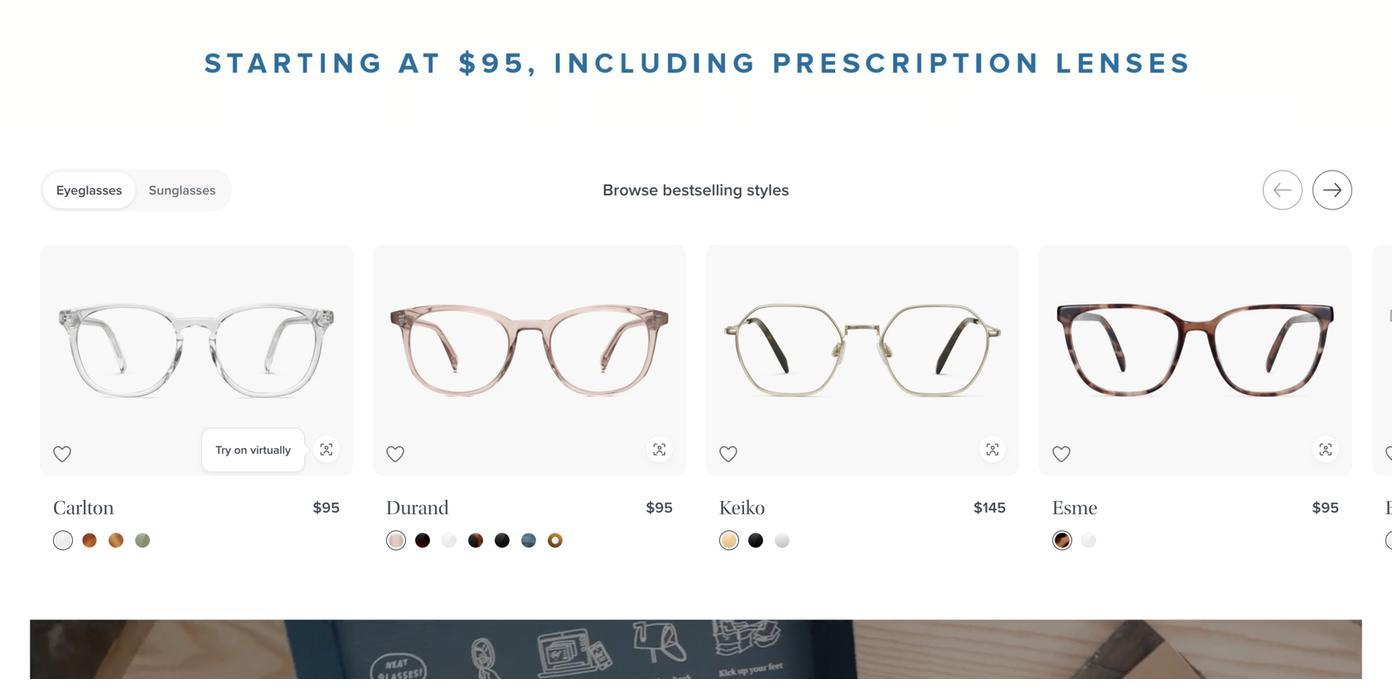 Task type: describe. For each thing, give the bounding box(es) containing it.
style options for esme option group
[[1053, 531, 1340, 551]]

Durand Crystal with Oak Barrel button
[[548, 533, 563, 548]]

Durand Rose Water button
[[389, 533, 404, 548]]

try on virtually
[[216, 442, 291, 459]]

0 vertical spatial esme sesame tortoise image
[[1056, 301, 1336, 400]]

Carlton Maple Tortoise button
[[82, 533, 97, 548]]

Durand Crystal button
[[442, 533, 457, 548]]

0 vertical spatial durand rose water image
[[390, 301, 670, 400]]

carlton link
[[53, 496, 114, 521]]

durand link
[[386, 496, 449, 521]]

on
[[234, 442, 247, 459]]

$145
[[974, 497, 1007, 519]]

$95 for carlton
[[313, 497, 340, 519]]

keiko polished gold image
[[722, 533, 737, 548]]

sunglasses
[[149, 180, 216, 200]]

carlton
[[53, 497, 114, 520]]

Carlton Seaweed Crystal button
[[135, 533, 150, 548]]

keiko
[[720, 497, 766, 520]]

esme
[[1053, 497, 1098, 520]]

carlton crystal image inside style options for carlton option group
[[56, 533, 70, 548]]

Esme Crystal button
[[1082, 533, 1097, 548]]

Esme Sesame Tortoise button
[[1055, 533, 1070, 548]]

eyeglasses
[[56, 180, 122, 200]]

Durand Jet Black with Polished Gold button
[[495, 533, 510, 548]]

eyeglasses button
[[43, 172, 136, 208]]

starting at $95, including prescription lenses image
[[0, 0, 1393, 129]]

Durand Sugar Maple Fade button
[[415, 533, 430, 548]]

$95 for esme
[[1313, 497, 1340, 519]]

0 vertical spatial carlton crystal image
[[56, 301, 337, 400]]

durand
[[386, 497, 449, 520]]

browse
[[603, 178, 659, 202]]



Task type: vqa. For each thing, say whether or not it's contained in the screenshot.
"Try"
yes



Task type: locate. For each thing, give the bounding box(es) containing it.
$95 for durand
[[646, 497, 673, 519]]

Keiko Polished Silver button
[[775, 533, 790, 548]]

$95
[[313, 497, 340, 519], [646, 497, 673, 519], [1313, 497, 1340, 519]]

bestselling
[[663, 178, 743, 202]]

Durand Whiskey Tortoise button
[[468, 533, 483, 548]]

durand rose water image inside style options for durand option group
[[389, 533, 404, 548]]

keiko link
[[720, 496, 766, 521]]

2 horizontal spatial $95
[[1313, 497, 1340, 519]]

carlton crystal image
[[56, 301, 337, 400], [56, 533, 70, 548]]

styles
[[747, 178, 790, 202]]

browse bestselling styles
[[603, 178, 790, 202]]

1 vertical spatial durand rose water image
[[389, 533, 404, 548]]

style options for durand option group
[[386, 531, 673, 551]]

esme sesame tortoise image inside style options for esme option group
[[1055, 533, 1070, 548]]

Carlton Sequoia Tortoise button
[[109, 533, 124, 548]]

esme link
[[1053, 496, 1098, 521]]

keiko polished gold image
[[723, 301, 1003, 400]]

try on virtually dialog
[[201, 428, 311, 473]]

esme sesame tortoise image
[[1056, 301, 1336, 400], [1055, 533, 1070, 548]]

Durand Striped Pacific button
[[521, 533, 536, 548]]

0 horizontal spatial $95
[[313, 497, 340, 519]]

1 vertical spatial carlton crystal image
[[56, 533, 70, 548]]

1 horizontal spatial $95
[[646, 497, 673, 519]]

1 $95 from the left
[[313, 497, 340, 519]]

durand rose water image
[[390, 301, 670, 400], [389, 533, 404, 548]]

style options for keiko option group
[[720, 531, 1007, 551]]

try
[[216, 442, 231, 459]]

3 $95 from the left
[[1313, 497, 1340, 519]]

2 $95 from the left
[[646, 497, 673, 519]]

sunglasses button
[[136, 172, 229, 208]]

virtually
[[250, 442, 291, 459]]

Carlton Crystal button
[[56, 533, 70, 548]]

1 vertical spatial esme sesame tortoise image
[[1055, 533, 1070, 548]]

style options for carlton option group
[[53, 531, 340, 551]]

Keiko Polished Gold button
[[722, 533, 737, 548]]

Keiko Brushed Ink button
[[749, 533, 764, 548]]



